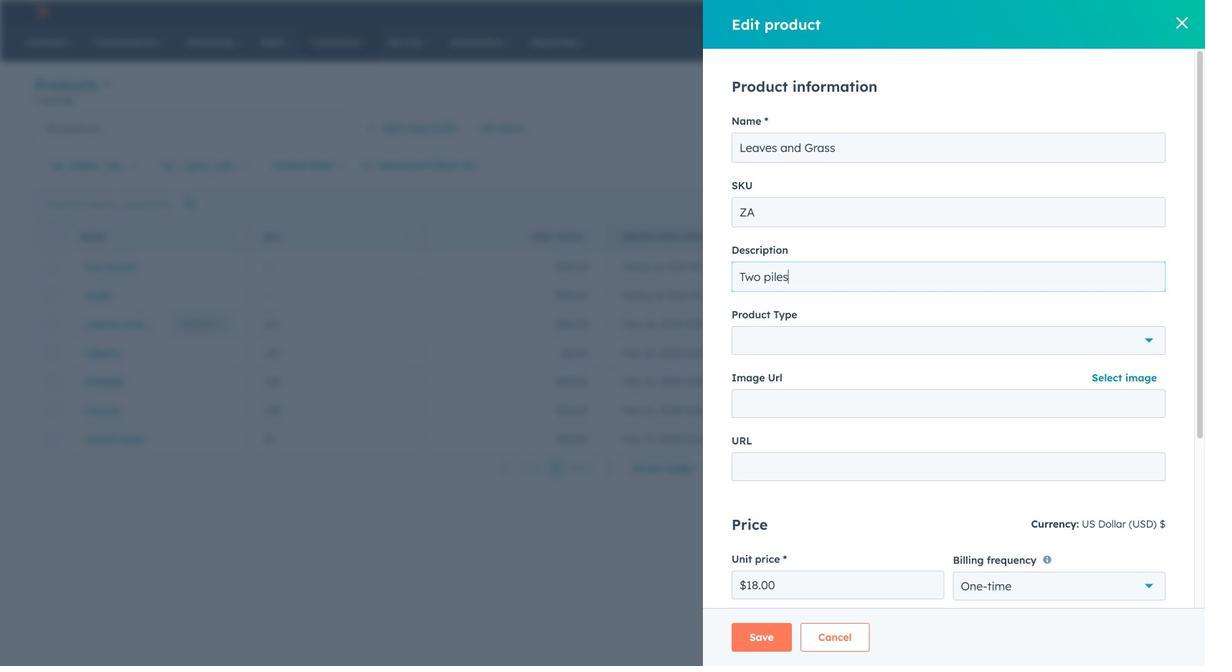 Task type: locate. For each thing, give the bounding box(es) containing it.
banner
[[34, 75, 1171, 114]]

1 press to sort. element from the left
[[229, 231, 234, 243]]

press to sort. element
[[229, 231, 234, 243], [408, 231, 413, 243], [589, 231, 594, 243]]

press to sort. image
[[229, 231, 234, 241]]

None text field
[[732, 262, 1166, 292], [732, 390, 1166, 418], [732, 453, 1166, 482], [732, 571, 945, 600], [732, 262, 1166, 292], [732, 390, 1166, 418], [732, 453, 1166, 482], [732, 571, 945, 600]]

press to sort. image
[[589, 231, 594, 241]]

None text field
[[732, 133, 1166, 163], [732, 197, 1166, 227], [732, 133, 1166, 163], [732, 197, 1166, 227]]

0 horizontal spatial press to sort. element
[[229, 231, 234, 243]]

3 press to sort. element from the left
[[589, 231, 594, 243]]

dialog
[[703, 0, 1206, 667]]

2 press to sort. element from the left
[[408, 231, 413, 243]]

menu
[[870, 0, 1188, 23]]

pagination navigation
[[494, 459, 624, 478]]

close image
[[1177, 17, 1188, 29]]

1 horizontal spatial press to sort. element
[[408, 231, 413, 243]]

2 horizontal spatial press to sort. element
[[589, 231, 594, 243]]

marketplaces image
[[975, 6, 988, 19]]



Task type: describe. For each thing, give the bounding box(es) containing it.
Search HubSpot search field
[[1004, 30, 1155, 55]]

terry turtle image
[[1083, 5, 1096, 18]]

Search name, description, or SKU search field
[[38, 192, 207, 218]]



Task type: vqa. For each thing, say whether or not it's contained in the screenshot.
Payments (0)
no



